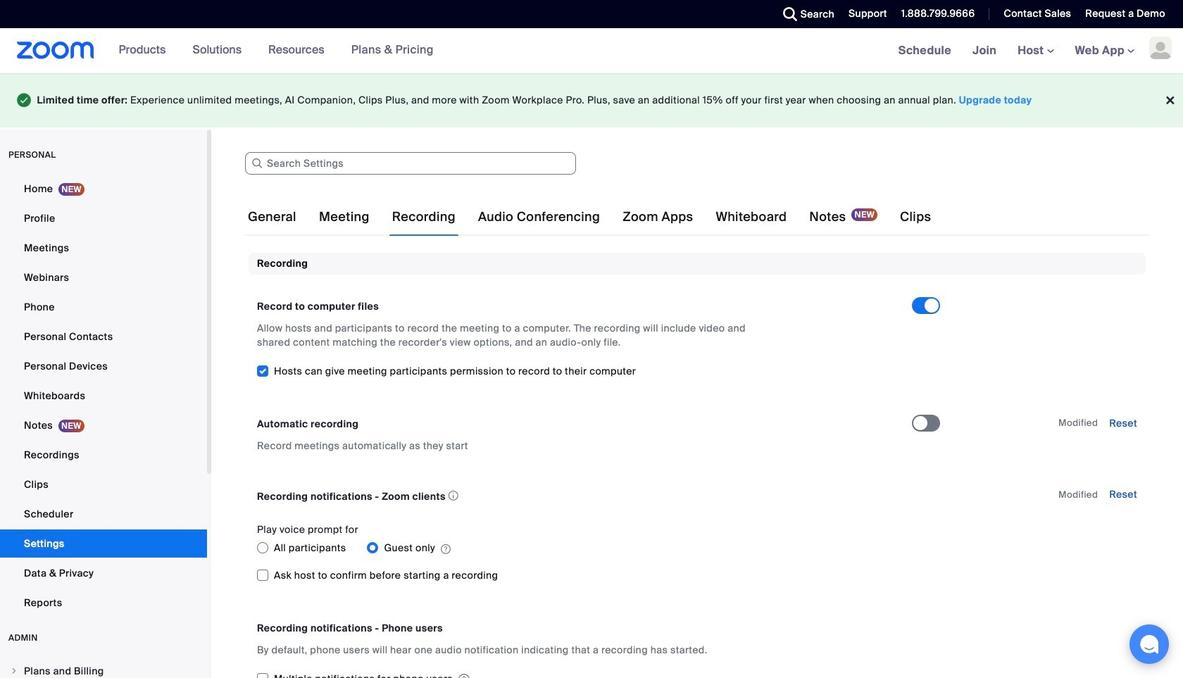 Task type: locate. For each thing, give the bounding box(es) containing it.
option group inside recording element
[[257, 537, 912, 559]]

banner
[[0, 28, 1184, 74]]

menu item
[[0, 658, 207, 678]]

product information navigation
[[94, 28, 444, 73]]

personal menu menu
[[0, 174, 207, 618]]

footer
[[0, 73, 1184, 127]]

info outline image
[[449, 487, 459, 505]]

option group
[[257, 537, 912, 559]]

application
[[257, 487, 900, 506]]

Search Settings text field
[[245, 152, 576, 174]]



Task type: describe. For each thing, give the bounding box(es) containing it.
recording element
[[249, 253, 1146, 678]]

profile picture image
[[1150, 37, 1172, 59]]

learn more about guest only image
[[441, 543, 451, 556]]

right image
[[10, 667, 18, 675]]

open chat image
[[1140, 635, 1160, 654]]

meetings navigation
[[888, 28, 1184, 74]]

type image
[[17, 90, 31, 110]]

tabs of my account settings page tab list
[[245, 197, 934, 236]]

zoom logo image
[[17, 42, 94, 59]]

application inside recording element
[[257, 487, 900, 506]]

learn more about multiple notifications for phone users image
[[459, 674, 470, 678]]



Task type: vqa. For each thing, say whether or not it's contained in the screenshot.
'APPLICATION'
yes



